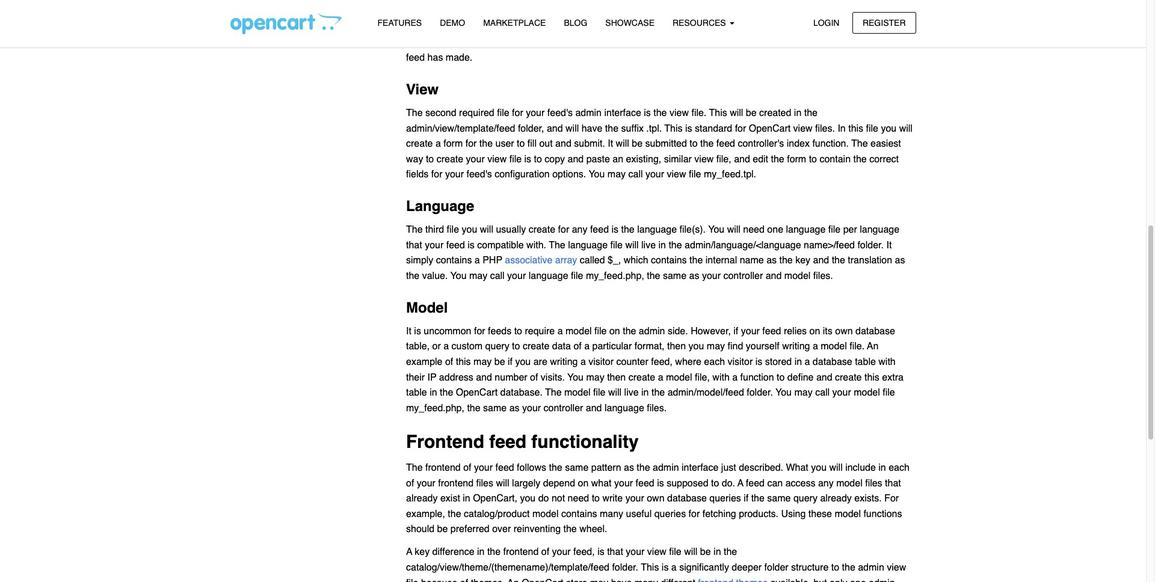Task type: vqa. For each thing, say whether or not it's contained in the screenshot.
top libraries
no



Task type: locate. For each thing, give the bounding box(es) containing it.
create down "defined"
[[655, 22, 682, 32]]

key down the should
[[415, 547, 430, 558]]

will inside the page. similarly, a function defined as public function uninstall() will be triggered when the uninstall link is clicked. you can use these functions to create and remove any structures (such as database tables or config settings) required by your feed. it is good practice to create an uninstall function to clean up any changes your feed has made.
[[820, 6, 834, 17]]

similar
[[664, 154, 692, 165]]

for up the controller's
[[735, 123, 747, 134]]

database down its
[[813, 357, 853, 368]]

0 vertical spatial if
[[734, 326, 739, 337]]

1 vertical spatial a
[[406, 547, 413, 558]]

over
[[493, 525, 511, 535]]

the down the view
[[406, 108, 423, 119]]

when
[[890, 6, 913, 17]]

to up practice
[[645, 22, 653, 32]]

language inside it is uncommon for feeds to require a model file on the admin side. however, if your feed relies on its own database table, or a custom query to create data of a particular format, then you may find yourself writing a model file. an example of this may be if you are writing a visitor counter feed, where each visitor is stored in a database table with their ip address and number of visits. you may then create a model file, with a function to define and create this extra table in the opencart database. the model file will live in the admin/model/feed folder. you may call your model file my_feed.php, the same as your controller and language files.
[[605, 403, 645, 414]]

an
[[700, 37, 710, 48], [613, 154, 624, 165]]

database inside the page. similarly, a function defined as public function uninstall() will be triggered when the uninstall link is clicked. you can use these functions to create and remove any structures (such as database tables or config settings) required by your feed. it is good practice to create an uninstall function to clean up any changes your feed has made.
[[841, 22, 880, 32]]

1 horizontal spatial files
[[866, 478, 883, 489]]

for up array on the left
[[558, 225, 570, 235]]

are
[[534, 357, 548, 368]]

files. inside it is uncommon for feeds to require a model file on the admin side. however, if your feed relies on its own database table, or a custom query to create data of a particular format, then you may find yourself writing a model file. an example of this may be if you are writing a visitor counter feed, where each visitor is stored in a database table with their ip address and number of visits. you may then create a model file, with a function to define and create this extra table in the opencart database. the model file will live in the admin/model/feed folder. you may call your model file my_feed.php, the same as your controller and language files.
[[647, 403, 667, 414]]

key down name>/feed
[[796, 255, 811, 266]]

feed down the described.
[[746, 478, 765, 489]]

files up opencart,
[[476, 478, 494, 489]]

0 horizontal spatial live
[[625, 388, 639, 399]]

this inside the second required file for your feed's admin interface is the view file. this will be created in the admin/view/template/feed folder, and will have the suffix .tpl. this is standard for opencart view files. in this file you will create a form for the user to fill out and submit. it will be submitted to the feed controller's index function. the easiest way to create your view file is to copy and paste an existing, similar view file, and edit the form to contain the correct fields for your feed's configuration options. you may call your view file my_feed.tpl.
[[849, 123, 864, 134]]

correct
[[870, 154, 899, 165]]

1 horizontal spatial on
[[610, 326, 620, 337]]

defined
[[664, 6, 696, 17]]

may down custom
[[474, 357, 492, 368]]

feed's
[[548, 108, 573, 119], [467, 169, 492, 180]]

functions inside the frontend of your feed follows the same pattern as the admin interface just described. what you will include in each of your frontend files will largely depend on what your feed is supposed to do. a feed can access any model files that already exist in opencart, you do not need to write your own database queries if the same query already exists. for example, the catalog/product model contains many useful queries for fetching products. using these model functions should be preferred over reinventing the wheel.
[[864, 509, 903, 520]]

folder. down stored
[[747, 388, 773, 399]]

functions up good
[[603, 22, 642, 32]]

you down paste
[[589, 169, 605, 180]]

these inside the page. similarly, a function defined as public function uninstall() will be triggered when the uninstall link is clicked. you can use these functions to create and remove any structures (such as database tables or config settings) required by your feed. it is good practice to create an uninstall function to clean up any changes your feed has made.
[[577, 22, 601, 32]]

uninstall up config
[[422, 22, 458, 32]]

translation
[[848, 255, 893, 266]]

file.
[[692, 108, 707, 119], [850, 342, 865, 352]]

1 horizontal spatial or
[[433, 342, 441, 352]]

to up 'similar'
[[690, 139, 698, 149]]

admin inside the second required file for your feed's admin interface is the view file. this will be created in the admin/view/template/feed folder, and will have the suffix .tpl. this is standard for opencart view files. in this file you will create a form for the user to fill out and submit. it will be submitted to the feed controller's index function. the easiest way to create your view file is to copy and paste an existing, similar view file, and edit the form to contain the correct fields for your feed's configuration options. you may call your view file my_feed.tpl.
[[576, 108, 602, 119]]

admin inside the frontend of your feed follows the same pattern as the admin interface just described. what you will include in each of your frontend files will largely depend on what your feed is supposed to do. a feed can access any model files that already exist in opencart, you do not need to write your own database queries if the same query already exists. for example, the catalog/product model contains many useful queries for fetching products. using these model functions should be preferred over reinventing the wheel.
[[653, 463, 679, 474]]

query down access
[[794, 494, 818, 505]]

follows
[[517, 463, 547, 474]]

function.
[[813, 139, 849, 149]]

0 vertical spatial many
[[600, 509, 624, 520]]

1 vertical spatial file,
[[695, 372, 710, 383]]

these inside the frontend of your feed follows the same pattern as the admin interface just described. what you will include in each of your frontend files will largely depend on what your feed is supposed to do. a feed can access any model files that already exist in opencart, you do not need to write your own database queries if the same query already exists. for example, the catalog/product model contains many useful queries for fetching products. using these model functions should be preferred over reinventing the wheel.
[[809, 509, 833, 520]]

internal
[[706, 255, 738, 266]]

0 vertical spatial or
[[406, 37, 415, 48]]

1 horizontal spatial many
[[635, 578, 659, 583]]

1 vertical spatial opencart
[[456, 388, 498, 399]]

1 horizontal spatial key
[[796, 255, 811, 266]]

create inside the third file you will usually create for any feed is the language file(s). you will need one language file per language that your feed is compatible with. the language file will live in the admin/language/<language name>/feed folder. it simply contains a php
[[529, 225, 556, 235]]

is
[[478, 22, 485, 32], [589, 37, 596, 48], [644, 108, 651, 119], [686, 123, 693, 134], [525, 154, 532, 165], [612, 225, 619, 235], [468, 240, 475, 251], [414, 326, 421, 337], [756, 357, 763, 368], [657, 478, 664, 489], [598, 547, 605, 558], [662, 563, 669, 574]]

may down the particular
[[587, 372, 605, 383]]

that up simply
[[406, 240, 422, 251]]

call
[[629, 169, 643, 180], [490, 271, 505, 282], [816, 388, 830, 399]]

queries right 'useful'
[[655, 509, 686, 520]]

functions down for
[[864, 509, 903, 520]]

1 horizontal spatial opencart
[[522, 578, 564, 583]]

1 horizontal spatial feed,
[[652, 357, 673, 368]]

0 horizontal spatial this
[[641, 563, 659, 574]]

1 horizontal spatial if
[[734, 326, 739, 337]]

many inside the frontend of your feed follows the same pattern as the admin interface just described. what you will include in each of your frontend files will largely depend on what your feed is supposed to do. a feed can access any model files that already exist in opencart, you do not need to write your own database queries if the same query already exists. for example, the catalog/product model contains many useful queries for fetching products. using these model functions should be preferred over reinventing the wheel.
[[600, 509, 624, 520]]

1 horizontal spatial need
[[744, 225, 765, 235]]

in inside the third file you will usually create for any feed is the language file(s). you will need one language file per language that your feed is compatible with. the language file will live in the admin/language/<language name>/feed folder. it simply contains a php
[[659, 240, 666, 251]]

be right the should
[[437, 525, 448, 535]]

1 horizontal spatial have
[[611, 578, 632, 583]]

key inside called $_, which contains the internal name as the key and the translation as the value. you may call your language file my_feed.php, the same as your controller and model files.
[[796, 255, 811, 266]]

you inside the third file you will usually create for any feed is the language file(s). you will need one language file per language that your feed is compatible with. the language file will live in the admin/language/<language name>/feed folder. it simply contains a php
[[709, 225, 725, 235]]

1 vertical spatial feed,
[[574, 547, 595, 558]]

opencart - open source shopping cart solution image
[[230, 13, 342, 34]]

catalog/product
[[464, 509, 530, 520]]

2 vertical spatial this
[[865, 372, 880, 383]]

be up login
[[836, 6, 847, 17]]

feed up called
[[590, 225, 609, 235]]

1 horizontal spatial already
[[821, 494, 852, 505]]

that down wheel. at the bottom right of page
[[607, 547, 624, 558]]

significantly
[[680, 563, 730, 574]]

1 horizontal spatial own
[[836, 326, 853, 337]]

1 horizontal spatial call
[[629, 169, 643, 180]]

0 horizontal spatial a
[[406, 547, 413, 558]]

1 vertical spatial key
[[415, 547, 430, 558]]

1 vertical spatial file.
[[850, 342, 865, 352]]

on inside the frontend of your feed follows the same pattern as the admin interface just described. what you will include in each of your frontend files will largely depend on what your feed is supposed to do. a feed can access any model files that already exist in opencart, you do not need to write your own database queries if the same query already exists. for example, the catalog/product model contains many useful queries for fetching products. using these model functions should be preferred over reinventing the wheel.
[[578, 478, 589, 489]]

file. inside it is uncommon for feeds to require a model file on the admin side. however, if your feed relies on its own database table, or a custom query to create data of a particular format, then you may find yourself writing a model file. an example of this may be if you are writing a visitor counter feed, where each visitor is stored in a database table with their ip address and number of visits. you may then create a model file, with a function to define and create this extra table in the opencart database. the model file will live in the admin/model/feed folder. you may call your model file my_feed.php, the same as your controller and language files.
[[850, 342, 865, 352]]

as inside the frontend of your feed follows the same pattern as the admin interface just described. what you will include in each of your frontend files will largely depend on what your feed is supposed to do. a feed can access any model files that already exist in opencart, you do not need to write your own database queries if the same query already exists. for example, the catalog/product model contains many useful queries for fetching products. using these model functions should be preferred over reinventing the wheel.
[[624, 463, 634, 474]]

any
[[738, 22, 754, 32], [837, 37, 853, 48], [572, 225, 588, 235], [819, 478, 834, 489]]

0 vertical spatial feed's
[[548, 108, 573, 119]]

an inside the second required file for your feed's admin interface is the view file. this will be created in the admin/view/template/feed folder, and will have the suffix .tpl. this is standard for opencart view files. in this file you will create a form for the user to fill out and submit. it will be submitted to the feed controller's index function. the easiest way to create your view file is to copy and paste an existing, similar view file, and edit the form to contain the correct fields for your feed's configuration options. you may call your view file my_feed.tpl.
[[613, 154, 624, 165]]

1 horizontal spatial each
[[889, 463, 910, 474]]

0 horizontal spatial if
[[508, 357, 513, 368]]

live inside it is uncommon for feeds to require a model file on the admin side. however, if your feed relies on its own database table, or a custom query to create data of a particular format, then you may find yourself writing a model file. an example of this may be if you are writing a visitor counter feed, where each visitor is stored in a database table with their ip address and number of visits. you may then create a model file, with a function to define and create this extra table in the opencart database. the model file will live in the admin/model/feed folder. you may call your model file my_feed.php, the same as your controller and language files.
[[625, 388, 639, 399]]

my_feed.php,
[[586, 271, 645, 282], [406, 403, 465, 414]]

0 horizontal spatial with
[[713, 372, 730, 383]]

have right 'store'
[[611, 578, 632, 583]]

1 horizontal spatial with
[[879, 357, 896, 368]]

a key difference in the frontend of your feed, is that your view file will be in the catalog/view/theme/(themename)/template/feed folder. this is a significantly deeper folder structure to the admin view file because of themes. an opencart store may have many different
[[406, 547, 907, 583]]

table
[[856, 357, 876, 368], [406, 388, 427, 399]]

file, inside the second required file for your feed's admin interface is the view file. this will be created in the admin/view/template/feed folder, and will have the suffix .tpl. this is standard for opencart view files. in this file you will create a form for the user to fill out and submit. it will be submitted to the feed controller's index function. the easiest way to create your view file is to copy and paste an existing, similar view file, and edit the form to contain the correct fields for your feed's configuration options. you may call your view file my_feed.tpl.
[[717, 154, 732, 165]]

0 vertical spatial required
[[485, 37, 520, 48]]

0 horizontal spatial functions
[[603, 22, 642, 32]]

admin inside a key difference in the frontend of your feed, is that your view file will be in the catalog/view/theme/(themename)/template/feed folder. this is a significantly deeper folder structure to the admin view file because of themes. an opencart store may have many different
[[859, 563, 885, 574]]

will up significantly
[[685, 547, 698, 558]]

as down database.
[[510, 403, 520, 414]]

this up standard at top right
[[710, 108, 728, 119]]

and down name>/feed
[[814, 255, 830, 266]]

opencart inside the second required file for your feed's admin interface is the view file. this will be created in the admin/view/template/feed folder, and will have the suffix .tpl. this is standard for opencart view files. in this file you will create a form for the user to fill out and submit. it will be submitted to the feed controller's index function. the easiest way to create your view file is to copy and paste an existing, similar view file, and edit the form to contain the correct fields for your feed's configuration options. you may call your view file my_feed.tpl.
[[749, 123, 791, 134]]

0 horizontal spatial visitor
[[589, 357, 614, 368]]

to left do.
[[712, 478, 720, 489]]

0 horizontal spatial an
[[613, 154, 624, 165]]

functions inside the page. similarly, a function defined as public function uninstall() will be triggered when the uninstall link is clicked. you can use these functions to create and remove any structures (such as database tables or config settings) required by your feed. it is good practice to create an uninstall function to clean up any changes your feed has made.
[[603, 22, 642, 32]]

that
[[406, 240, 422, 251], [886, 478, 902, 489], [607, 547, 624, 558]]

catalog/view/theme/(themename)/template/feed
[[406, 563, 610, 574]]

0 vertical spatial query
[[486, 342, 510, 352]]

1 vertical spatial files.
[[814, 271, 834, 282]]

queries down do.
[[710, 494, 742, 505]]

1 vertical spatial functions
[[864, 509, 903, 520]]

an down resources link
[[700, 37, 710, 48]]

0 horizontal spatial file.
[[692, 108, 707, 119]]

need inside the third file you will usually create for any feed is the language file(s). you will need one language file per language that your feed is compatible with. the language file will live in the admin/language/<language name>/feed folder. it simply contains a php
[[744, 225, 765, 235]]

a inside the page. similarly, a function defined as public function uninstall() will be triggered when the uninstall link is clicked. you can use these functions to create and remove any structures (such as database tables or config settings) required by your feed. it is good practice to create an uninstall function to clean up any changes your feed has made.
[[620, 6, 625, 17]]

for right the 'fields'
[[432, 169, 443, 180]]

can inside the page. similarly, a function defined as public function uninstall() will be triggered when the uninstall link is clicked. you can use these functions to create and remove any structures (such as database tables or config settings) required by your feed. it is good practice to create an uninstall function to clean up any changes your feed has made.
[[541, 22, 556, 32]]

edit
[[753, 154, 769, 165]]

feed up largely on the bottom
[[496, 463, 515, 474]]

then down side.
[[668, 342, 686, 352]]

0 vertical spatial controller
[[724, 271, 763, 282]]

0 vertical spatial table
[[856, 357, 876, 368]]

be inside the frontend of your feed follows the same pattern as the admin interface just described. what you will include in each of your frontend files will largely depend on what your feed is supposed to do. a feed can access any model files that already exist in opencart, you do not need to write your own database queries if the same query already exists. for example, the catalog/product model contains many useful queries for fetching products. using these model functions should be preferred over reinventing the wheel.
[[437, 525, 448, 535]]

this up submitted
[[665, 123, 683, 134]]

0 horizontal spatial each
[[705, 357, 725, 368]]

array
[[556, 255, 577, 266]]

will down the counter
[[609, 388, 622, 399]]

is inside the frontend of your feed follows the same pattern as the admin interface just described. what you will include in each of your frontend files will largely depend on what your feed is supposed to do. a feed can access any model files that already exist in opencart, you do not need to write your own database queries if the same query already exists. for example, the catalog/product model contains many useful queries for fetching products. using these model functions should be preferred over reinventing the wheel.
[[657, 478, 664, 489]]

1 horizontal spatial can
[[768, 478, 783, 489]]

practice
[[623, 37, 657, 48]]

file left because
[[406, 578, 419, 583]]

per
[[844, 225, 858, 235]]

frontend
[[406, 432, 485, 453]]

frontend up catalog/view/theme/(themename)/template/feed
[[504, 547, 539, 558]]

custom
[[452, 342, 483, 352]]

configuration
[[495, 169, 550, 180]]

2 already from the left
[[821, 494, 852, 505]]

0 vertical spatial functions
[[603, 22, 642, 32]]

0 horizontal spatial this
[[456, 357, 471, 368]]

include
[[846, 463, 876, 474]]

feed, down wheel. at the bottom right of page
[[574, 547, 595, 558]]

be inside it is uncommon for feeds to require a model file on the admin side. however, if your feed relies on its own database table, or a custom query to create data of a particular format, then you may find yourself writing a model file. an example of this may be if you are writing a visitor counter feed, where each visitor is stored in a database table with their ip address and number of visits. you may then create a model file, with a function to define and create this extra table in the opencart database. the model file will live in the admin/model/feed folder. you may call your model file my_feed.php, the same as your controller and language files.
[[495, 357, 505, 368]]

0 horizontal spatial my_feed.php,
[[406, 403, 465, 414]]

1 vertical spatial can
[[768, 478, 783, 489]]

1 horizontal spatial an
[[700, 37, 710, 48]]

files. inside the second required file for your feed's admin interface is the view file. this will be created in the admin/view/template/feed folder, and will have the suffix .tpl. this is standard for opencart view files. in this file you will create a form for the user to fill out and submit. it will be submitted to the feed controller's index function. the easiest way to create your view file is to copy and paste an existing, similar view file, and edit the form to contain the correct fields for your feed's configuration options. you may call your view file my_feed.tpl.
[[816, 123, 836, 134]]

is left compatible at left top
[[468, 240, 475, 251]]

uninstall
[[422, 22, 458, 32], [713, 37, 748, 48]]

blog
[[564, 18, 588, 28]]

1 vertical spatial many
[[635, 578, 659, 583]]

1 horizontal spatial query
[[794, 494, 818, 505]]

0 horizontal spatial many
[[600, 509, 624, 520]]

file
[[497, 108, 510, 119], [867, 123, 879, 134], [510, 154, 522, 165], [689, 169, 702, 180], [447, 225, 459, 235], [829, 225, 841, 235], [611, 240, 623, 251], [571, 271, 584, 282], [595, 326, 607, 337], [594, 388, 606, 399], [883, 388, 896, 399], [670, 547, 682, 558], [406, 578, 419, 583]]

1 vertical spatial with
[[713, 372, 730, 383]]

preferred
[[451, 525, 490, 535]]

1 vertical spatial folder.
[[747, 388, 773, 399]]

on left its
[[810, 326, 821, 337]]

this
[[849, 123, 864, 134], [456, 357, 471, 368], [865, 372, 880, 383]]

exist
[[441, 494, 460, 505]]

config
[[418, 37, 443, 48]]

a inside the second required file for your feed's admin interface is the view file. this will be created in the admin/view/template/feed folder, and will have the suffix .tpl. this is standard for opencart view files. in this file you will create a form for the user to fill out and submit. it will be submitted to the feed controller's index function. the easiest way to create your view file is to copy and paste an existing, similar view file, and edit the form to contain the correct fields for your feed's configuration options. you may call your view file my_feed.tpl.
[[436, 139, 441, 149]]

may inside called $_, which contains the internal name as the key and the translation as the value. you may call your language file my_feed.php, the same as your controller and model files.
[[470, 271, 488, 282]]

user
[[496, 139, 514, 149]]

visitor
[[589, 357, 614, 368], [728, 357, 753, 368]]

2 horizontal spatial that
[[886, 478, 902, 489]]

you down define
[[776, 388, 792, 399]]

0 horizontal spatial have
[[582, 123, 603, 134]]

2 vertical spatial if
[[744, 494, 749, 505]]

0 horizontal spatial files
[[476, 478, 494, 489]]

be up significantly
[[701, 547, 711, 558]]

and
[[685, 22, 701, 32], [547, 123, 563, 134], [556, 139, 572, 149], [568, 154, 584, 165], [735, 154, 751, 165], [814, 255, 830, 266], [766, 271, 782, 282], [476, 372, 492, 383], [817, 372, 833, 383], [586, 403, 602, 414]]

writing down relies
[[783, 342, 811, 352]]

1 vertical spatial writing
[[550, 357, 578, 368]]

clicked.
[[487, 22, 519, 32]]

contains inside the frontend of your feed follows the same pattern as the admin interface just described. what you will include in each of your frontend files will largely depend on what your feed is supposed to do. a feed can access any model files that already exist in opencart, you do not need to write your own database queries if the same query already exists. for example, the catalog/product model contains many useful queries for fetching products. using these model functions should be preferred over reinventing the wheel.
[[562, 509, 597, 520]]

1 vertical spatial query
[[794, 494, 818, 505]]

required
[[485, 37, 520, 48], [459, 108, 495, 119]]

an right paste
[[613, 154, 624, 165]]

folder. inside it is uncommon for feeds to require a model file on the admin side. however, if your feed relies on its own database table, or a custom query to create data of a particular format, then you may find yourself writing a model file. an example of this may be if you are writing a visitor counter feed, where each visitor is stored in a database table with their ip address and number of visits. you may then create a model file, with a function to define and create this extra table in the opencart database. the model file will live in the admin/model/feed folder. you may call your model file my_feed.php, the same as your controller and language files.
[[747, 388, 773, 399]]

or left config
[[406, 37, 415, 48]]

function inside it is uncommon for feeds to require a model file on the admin side. however, if your feed relies on its own database table, or a custom query to create data of a particular format, then you may find yourself writing a model file. an example of this may be if you are writing a visitor counter feed, where each visitor is stored in a database table with their ip address and number of visits. you may then create a model file, with a function to define and create this extra table in the opencart database. the model file will live in the admin/model/feed folder. you may call your model file my_feed.php, the same as your controller and language files.
[[741, 372, 775, 383]]

0 horizontal spatial interface
[[605, 108, 642, 119]]

interface up suffix
[[605, 108, 642, 119]]

in up define
[[795, 357, 802, 368]]

in inside the second required file for your feed's admin interface is the view file. this will be created in the admin/view/template/feed folder, and will have the suffix .tpl. this is standard for opencart view files. in this file you will create a form for the user to fill out and submit. it will be submitted to the feed controller's index function. the easiest way to create your view file is to copy and paste an existing, similar view file, and edit the form to contain the correct fields for your feed's configuration options. you may call your view file my_feed.tpl.
[[795, 108, 802, 119]]

with up admin/model/feed
[[713, 372, 730, 383]]

controller down visits.
[[544, 403, 584, 414]]

2 vertical spatial that
[[607, 547, 624, 558]]

visitor down the particular
[[589, 357, 614, 368]]

folder. up translation
[[858, 240, 884, 251]]

folder. inside the third file you will usually create for any feed is the language file(s). you will need one language file per language that your feed is compatible with. the language file will live in the admin/language/<language name>/feed folder. it simply contains a php
[[858, 240, 884, 251]]

already up example,
[[406, 494, 438, 505]]

files.
[[816, 123, 836, 134], [814, 271, 834, 282], [647, 403, 667, 414]]

0 horizontal spatial feed,
[[574, 547, 595, 558]]

a inside a key difference in the frontend of your feed, is that your view file will be in the catalog/view/theme/(themename)/template/feed folder. this is a significantly deeper folder structure to the admin view file because of themes. an opencart store may have many different
[[672, 563, 677, 574]]

feeds
[[488, 326, 512, 337]]

0 vertical spatial have
[[582, 123, 603, 134]]

remove
[[704, 22, 736, 32]]

you inside the second required file for your feed's admin interface is the view file. this will be created in the admin/view/template/feed folder, and will have the suffix .tpl. this is standard for opencart view files. in this file you will create a form for the user to fill out and submit. it will be submitted to the feed controller's index function. the easiest way to create your view file is to copy and paste an existing, similar view file, and edit the form to contain the correct fields for your feed's configuration options. you may call your view file my_feed.tpl.
[[589, 169, 605, 180]]

just
[[722, 463, 737, 474]]

1 horizontal spatial controller
[[724, 271, 763, 282]]

use
[[559, 22, 574, 32]]

same down the third file you will usually create for any feed is the language file(s). you will need one language file per language that your feed is compatible with. the language file will live in the admin/language/<language name>/feed folder. it simply contains a php
[[663, 271, 687, 282]]

1 vertical spatial required
[[459, 108, 495, 119]]

in up significantly
[[714, 547, 722, 558]]

it is uncommon for feeds to require a model file on the admin side. however, if your feed relies on its own database table, or a custom query to create data of a particular format, then you may find yourself writing a model file. an example of this may be if you are writing a visitor counter feed, where each visitor is stored in a database table with their ip address and number of visits. you may then create a model file, with a function to define and create this extra table in the opencart database. the model file will live in the admin/model/feed folder. you may call your model file my_feed.php, the same as your controller and language files.
[[406, 326, 904, 414]]

opencart,
[[473, 494, 518, 505]]

file. inside the second required file for your feed's admin interface is the view file. this will be created in the admin/view/template/feed folder, and will have the suffix .tpl. this is standard for opencart view files. in this file you will create a form for the user to fill out and submit. it will be submitted to the feed controller's index function. the easiest way to create your view file is to copy and paste an existing, similar view file, and edit the form to contain the correct fields for your feed's configuration options. you may call your view file my_feed.tpl.
[[692, 108, 707, 119]]

the
[[406, 22, 420, 32], [654, 108, 667, 119], [805, 108, 818, 119], [606, 123, 619, 134], [480, 139, 493, 149], [701, 139, 714, 149], [771, 154, 785, 165], [854, 154, 867, 165], [622, 225, 635, 235], [669, 240, 682, 251], [690, 255, 703, 266], [780, 255, 793, 266], [832, 255, 846, 266], [406, 271, 420, 282], [647, 271, 661, 282], [623, 326, 637, 337], [440, 388, 453, 399], [652, 388, 665, 399], [467, 403, 481, 414], [549, 463, 563, 474], [637, 463, 650, 474], [752, 494, 765, 505], [448, 509, 461, 520], [564, 525, 577, 535], [488, 547, 501, 558], [724, 547, 738, 558], [843, 563, 856, 574]]

2 horizontal spatial opencart
[[749, 123, 791, 134]]

function up structures
[[739, 6, 773, 17]]

key
[[796, 255, 811, 266], [415, 547, 430, 558]]

0 horizontal spatial uninstall
[[422, 22, 458, 32]]

1 horizontal spatial file.
[[850, 342, 865, 352]]

database down triggered
[[841, 22, 880, 32]]

may
[[608, 169, 626, 180], [470, 271, 488, 282], [707, 342, 725, 352], [474, 357, 492, 368], [587, 372, 605, 383], [795, 388, 813, 399], [591, 578, 609, 583]]

language up name>/feed
[[786, 225, 826, 235]]

as inside it is uncommon for feeds to require a model file on the admin side. however, if your feed relies on its own database table, or a custom query to create data of a particular format, then you may find yourself writing a model file. an example of this may be if you are writing a visitor counter feed, where each visitor is stored in a database table with their ip address and number of visits. you may then create a model file, with a function to define and create this extra table in the opencart database. the model file will live in the admin/model/feed folder. you may call your model file my_feed.php, the same as your controller and language files.
[[510, 403, 520, 414]]

0 vertical spatial feed,
[[652, 357, 673, 368]]

0 vertical spatial folder.
[[858, 240, 884, 251]]

files
[[476, 478, 494, 489], [866, 478, 883, 489]]

0 horizontal spatial or
[[406, 37, 415, 48]]

1 horizontal spatial these
[[809, 509, 833, 520]]

1 files from the left
[[476, 478, 494, 489]]

1 horizontal spatial contains
[[562, 509, 597, 520]]

many inside a key difference in the frontend of your feed, is that your view file will be in the catalog/view/theme/(themename)/template/feed folder. this is a significantly deeper folder structure to the admin view file because of themes. an opencart store may have many different
[[635, 578, 659, 583]]

to
[[645, 22, 653, 32], [660, 37, 668, 48], [788, 37, 796, 48], [517, 139, 525, 149], [690, 139, 698, 149], [426, 154, 434, 165], [534, 154, 542, 165], [809, 154, 817, 165], [514, 326, 523, 337], [512, 342, 520, 352], [777, 372, 785, 383], [712, 478, 720, 489], [592, 494, 600, 505], [832, 563, 840, 574]]

2 files from the left
[[866, 478, 883, 489]]

may inside a key difference in the frontend of your feed, is that your view file will be in the catalog/view/theme/(themename)/template/feed folder. this is a significantly deeper folder structure to the admin view file because of themes. an opencart store may have many different
[[591, 578, 609, 583]]

admin inside it is uncommon for feeds to require a model file on the admin side. however, if your feed relies on its own database table, or a custom query to create data of a particular format, then you may find yourself writing a model file. an example of this may be if you are writing a visitor counter feed, where each visitor is stored in a database table with their ip address and number of visits. you may then create a model file, with a function to define and create this extra table in the opencart database. the model file will live in the admin/model/feed folder. you may call your model file my_feed.php, the same as your controller and language files.
[[639, 326, 665, 337]]

query inside it is uncommon for feeds to require a model file on the admin side. however, if your feed relies on its own database table, or a custom query to create data of a particular format, then you may find yourself writing a model file. an example of this may be if you are writing a visitor counter feed, where each visitor is stored in a database table with their ip address and number of visits. you may then create a model file, with a function to define and create this extra table in the opencart database. the model file will live in the admin/model/feed folder. you may call your model file my_feed.php, the same as your controller and language files.
[[486, 342, 510, 352]]

it
[[581, 37, 587, 48], [608, 139, 614, 149], [887, 240, 892, 251], [406, 326, 412, 337]]

way
[[406, 154, 423, 165]]

$_,
[[608, 255, 621, 266]]

interface inside the second required file for your feed's admin interface is the view file. this will be created in the admin/view/template/feed folder, and will have the suffix .tpl. this is standard for opencart view files. in this file you will create a form for the user to fill out and submit. it will be submitted to the feed controller's index function. the easiest way to create your view file is to copy and paste an existing, similar view file, and edit the form to contain the correct fields for your feed's configuration options. you may call your view file my_feed.tpl.
[[605, 108, 642, 119]]

the inside it is uncommon for feeds to require a model file on the admin side. however, if your feed relies on its own database table, or a custom query to create data of a particular format, then you may find yourself writing a model file. an example of this may be if you are writing a visitor counter feed, where each visitor is stored in a database table with their ip address and number of visits. you may then create a model file, with a function to define and create this extra table in the opencart database. the model file will live in the admin/model/feed folder. you may call your model file my_feed.php, the same as your controller and language files.
[[545, 388, 562, 399]]

queries
[[710, 494, 742, 505], [655, 509, 686, 520]]

created
[[760, 108, 792, 119]]

write
[[603, 494, 623, 505]]

already left exists.
[[821, 494, 852, 505]]

0 vertical spatial call
[[629, 169, 643, 180]]

call inside it is uncommon for feeds to require a model file on the admin side. however, if your feed relies on its own database table, or a custom query to create data of a particular format, then you may find yourself writing a model file. an example of this may be if you are writing a visitor counter feed, where each visitor is stored in a database table with their ip address and number of visits. you may then create a model file, with a function to define and create this extra table in the opencart database. the model file will live in the admin/model/feed folder. you may call your model file my_feed.php, the same as your controller and language files.
[[816, 388, 830, 399]]

it right feed.
[[581, 37, 587, 48]]

if up number
[[508, 357, 513, 368]]

third
[[426, 225, 444, 235]]

folder.
[[858, 240, 884, 251], [747, 388, 773, 399], [612, 563, 639, 574]]

the down visits.
[[545, 388, 562, 399]]

will up admin/language/<language
[[728, 225, 741, 235]]

file up the user
[[497, 108, 510, 119]]

1 vertical spatial feed's
[[467, 169, 492, 180]]

1 horizontal spatial visitor
[[728, 357, 753, 368]]

0 horizontal spatial then
[[607, 372, 626, 383]]

interface inside the frontend of your feed follows the same pattern as the admin interface just described. what you will include in each of your frontend files will largely depend on what your feed is supposed to do. a feed can access any model files that already exist in opencart, you do not need to write your own database queries if the same query already exists. for example, the catalog/product model contains many useful queries for fetching products. using these model functions should be preferred over reinventing the wheel.
[[682, 463, 719, 474]]

2 vertical spatial folder.
[[612, 563, 639, 574]]

2 vertical spatial frontend
[[504, 547, 539, 558]]

1 vertical spatial controller
[[544, 403, 584, 414]]

will
[[820, 6, 834, 17], [730, 108, 744, 119], [566, 123, 579, 134], [900, 123, 913, 134], [616, 139, 630, 149], [480, 225, 494, 235], [728, 225, 741, 235], [626, 240, 639, 251], [609, 388, 622, 399], [830, 463, 843, 474], [496, 478, 510, 489], [685, 547, 698, 558]]

view
[[406, 81, 439, 98]]

key inside a key difference in the frontend of your feed, is that your view file will be in the catalog/view/theme/(themename)/template/feed folder. this is a significantly deeper folder structure to the admin view file because of themes. an opencart store may have many different
[[415, 547, 430, 558]]

1 horizontal spatial uninstall
[[713, 37, 748, 48]]

1 horizontal spatial live
[[642, 240, 656, 251]]

number
[[495, 372, 528, 383]]

a inside the third file you will usually create for any feed is the language file(s). you will need one language file per language that your feed is compatible with. the language file will live in the admin/language/<language name>/feed folder. it simply contains a php
[[475, 255, 480, 266]]

0 horizontal spatial query
[[486, 342, 510, 352]]

it inside the second required file for your feed's admin interface is the view file. this will be created in the admin/view/template/feed folder, and will have the suffix .tpl. this is standard for opencart view files. in this file you will create a form for the user to fill out and submit. it will be submitted to the feed controller's index function. the easiest way to create your view file is to copy and paste an existing, similar view file, and edit the form to contain the correct fields for your feed's configuration options. you may call your view file my_feed.tpl.
[[608, 139, 614, 149]]

files. up function.
[[816, 123, 836, 134]]

you inside the second required file for your feed's admin interface is the view file. this will be created in the admin/view/template/feed folder, and will have the suffix .tpl. this is standard for opencart view files. in this file you will create a form for the user to fill out and submit. it will be submitted to the feed controller's index function. the easiest way to create your view file is to copy and paste an existing, similar view file, and edit the form to contain the correct fields for your feed's configuration options. you may call your view file my_feed.tpl.
[[882, 123, 897, 134]]

features link
[[369, 13, 431, 34]]

0 horizontal spatial folder.
[[612, 563, 639, 574]]

1 vertical spatial need
[[568, 494, 589, 505]]

many down write at the bottom right
[[600, 509, 624, 520]]

with up extra
[[879, 357, 896, 368]]

it inside the third file you will usually create for any feed is the language file(s). you will need one language file per language that your feed is compatible with. the language file will live in the admin/language/<language name>/feed folder. it simply contains a php
[[887, 240, 892, 251]]

to right way
[[426, 154, 434, 165]]

0 vertical spatial files.
[[816, 123, 836, 134]]

2 vertical spatial this
[[641, 563, 659, 574]]

require
[[525, 326, 555, 337]]

can down the described.
[[768, 478, 783, 489]]

feed,
[[652, 357, 673, 368], [574, 547, 595, 558]]

be inside a key difference in the frontend of your feed, is that your view file will be in the catalog/view/theme/(themename)/template/feed folder. this is a significantly deeper folder structure to the admin view file because of themes. an opencart store may have many different
[[701, 547, 711, 558]]

contains up value. on the top of page
[[436, 255, 472, 266]]

feed down standard at top right
[[717, 139, 736, 149]]

feed's up the out
[[548, 108, 573, 119]]

1 vertical spatial that
[[886, 478, 902, 489]]

this left significantly
[[641, 563, 659, 574]]

admin
[[576, 108, 602, 119], [639, 326, 665, 337], [653, 463, 679, 474], [859, 563, 885, 574]]

1 vertical spatial have
[[611, 578, 632, 583]]

which
[[624, 255, 649, 266]]

function down stored
[[741, 372, 775, 383]]

define
[[788, 372, 814, 383]]

own up 'useful'
[[647, 494, 665, 505]]

0 vertical spatial writing
[[783, 342, 811, 352]]

is down fill
[[525, 154, 532, 165]]

standard
[[695, 123, 733, 134]]

by
[[523, 37, 533, 48]]

1 horizontal spatial this
[[665, 123, 683, 134]]

many left "different"
[[635, 578, 659, 583]]

1 already from the left
[[406, 494, 438, 505]]

0 vertical spatial this
[[849, 123, 864, 134]]

second
[[426, 108, 457, 119]]

0 vertical spatial can
[[541, 22, 556, 32]]

1 horizontal spatial queries
[[710, 494, 742, 505]]

format,
[[635, 342, 665, 352]]

contains inside the third file you will usually create for any feed is the language file(s). you will need one language file per language that your feed is compatible with. the language file will live in the admin/language/<language name>/feed folder. it simply contains a php
[[436, 255, 472, 266]]

1 horizontal spatial this
[[849, 123, 864, 134]]

0 horizontal spatial these
[[577, 22, 601, 32]]

contains inside called $_, which contains the internal name as the key and the translation as the value. you may call your language file my_feed.php, the same as your controller and model files.
[[651, 255, 687, 266]]

settings)
[[446, 37, 482, 48]]

0 vertical spatial this
[[710, 108, 728, 119]]

these down similarly,
[[577, 22, 601, 32]]



Task type: describe. For each thing, give the bounding box(es) containing it.
or inside it is uncommon for feeds to require a model file on the admin side. however, if your feed relies on its own database table, or a custom query to create data of a particular format, then you may find yourself writing a model file. an example of this may be if you are writing a visitor counter feed, where each visitor is stored in a database table with their ip address and number of visits. you may then create a model file, with a function to define and create this extra table in the opencart database. the model file will live in the admin/model/feed folder. you may call your model file my_feed.php, the same as your controller and language files.
[[433, 342, 441, 352]]

the inside the frontend of your feed follows the same pattern as the admin interface just described. what you will include in each of your frontend files will largely depend on what your feed is supposed to do. a feed can access any model files that already exist in opencart, you do not need to write your own database queries if the same query already exists. for example, the catalog/product model contains many useful queries for fetching products. using these model functions should be preferred over reinventing the wheel.
[[406, 463, 423, 474]]

in down ip
[[430, 388, 437, 399]]

as right translation
[[896, 255, 906, 266]]

feed inside the page. similarly, a function defined as public function uninstall() will be triggered when the uninstall link is clicked. you can use these functions to create and remove any structures (such as database tables or config settings) required by your feed. it is good practice to create an uninstall function to clean up any changes your feed has made.
[[406, 52, 425, 63]]

contain
[[820, 154, 851, 165]]

1 horizontal spatial form
[[788, 154, 807, 165]]

example,
[[406, 509, 445, 520]]

0 vertical spatial queries
[[710, 494, 742, 505]]

link
[[460, 22, 475, 32]]

1 vertical spatial if
[[508, 357, 513, 368]]

in
[[838, 123, 846, 134]]

you inside the page. similarly, a function defined as public function uninstall() will be triggered when the uninstall link is clicked. you can use these functions to create and remove any structures (such as database tables or config settings) required by your feed. it is good practice to create an uninstall function to clean up any changes your feed has made.
[[522, 22, 538, 32]]

the inside the page. similarly, a function defined as public function uninstall() will be triggered when the uninstall link is clicked. you can use these functions to create and remove any structures (such as database tables or config settings) required by your feed. it is good practice to create an uninstall function to clean up any changes your feed has made.
[[406, 22, 420, 32]]

demo link
[[431, 13, 474, 34]]

in down the counter
[[642, 388, 649, 399]]

the left 'easiest'
[[852, 139, 868, 149]]

folder. inside a key difference in the frontend of your feed, is that your view file will be in the catalog/view/theme/(themename)/template/feed folder. this is a significantly deeper folder structure to the admin view file because of themes. an opencart store may have many different
[[612, 563, 639, 574]]

a inside a key difference in the frontend of your feed, is that your view file will be in the catalog/view/theme/(themename)/template/feed folder. this is a significantly deeper folder structure to the admin view file because of themes. an opencart store may have many different
[[406, 547, 413, 558]]

different
[[661, 578, 696, 583]]

file up configuration
[[510, 154, 522, 165]]

my_feed.php, inside called $_, which contains the internal name as the key and the translation as the value. you may call your language file my_feed.php, the same as your controller and model files.
[[586, 271, 645, 282]]

login
[[814, 18, 840, 27]]

live inside the third file you will usually create for any feed is the language file(s). you will need one language file per language that your feed is compatible with. the language file will live in the admin/language/<language name>/feed folder. it simply contains a php
[[642, 240, 656, 251]]

largely
[[512, 478, 541, 489]]

will up compatible at left top
[[480, 225, 494, 235]]

feed, inside it is uncommon for feeds to require a model file on the admin side. however, if your feed relies on its own database table, or a custom query to create data of a particular format, then you may find yourself writing a model file. an example of this may be if you are writing a visitor counter feed, where each visitor is stored in a database table with their ip address and number of visits. you may then create a model file, with a function to define and create this extra table in the opencart database. the model file will live in the admin/model/feed folder. you may call your model file my_feed.php, the same as your controller and language files.
[[652, 357, 673, 368]]

good
[[599, 37, 620, 48]]

to up number
[[512, 342, 520, 352]]

to down stored
[[777, 372, 785, 383]]

any inside the third file you will usually create for any feed is the language file(s). you will need one language file per language that your feed is compatible with. the language file will live in the admin/language/<language name>/feed folder. it simply contains a php
[[572, 225, 588, 235]]

visits.
[[541, 372, 565, 383]]

required inside the page. similarly, a function defined as public function uninstall() will be triggered when the uninstall link is clicked. you can use these functions to create and remove any structures (such as database tables or config settings) required by your feed. it is good practice to create an uninstall function to clean up any changes your feed has made.
[[485, 37, 520, 48]]

1 visitor from the left
[[589, 357, 614, 368]]

own inside it is uncommon for feeds to require a model file on the admin side. however, if your feed relies on its own database table, or a custom query to create data of a particular format, then you may find yourself writing a model file. an example of this may be if you are writing a visitor counter feed, where each visitor is stored in a database table with their ip address and number of visits. you may then create a model file, with a function to define and create this extra table in the opencart database. the model file will live in the admin/model/feed folder. you may call your model file my_feed.php, the same as your controller and language files.
[[836, 326, 853, 337]]

has
[[428, 52, 443, 63]]

and down admin/language/<language
[[766, 271, 782, 282]]

be left the created
[[746, 108, 757, 119]]

is left good
[[589, 37, 596, 48]]

is down wheel. at the bottom right of page
[[598, 547, 605, 558]]

1 vertical spatial table
[[406, 388, 427, 399]]

you left are
[[516, 357, 531, 368]]

exists.
[[855, 494, 882, 505]]

model inside called $_, which contains the internal name as the key and the translation as the value. you may call your language file my_feed.php, the same as your controller and model files.
[[785, 271, 811, 282]]

0 vertical spatial then
[[668, 342, 686, 352]]

existing,
[[626, 154, 662, 165]]

you up the where
[[689, 342, 705, 352]]

language left the file(s).
[[638, 225, 677, 235]]

or inside the page. similarly, a function defined as public function uninstall() will be triggered when the uninstall link is clicked. you can use these functions to create and remove any structures (such as database tables or config settings) required by your feed. it is good practice to create an uninstall function to clean up any changes your feed has made.
[[406, 37, 415, 48]]

be inside the page. similarly, a function defined as public function uninstall() will be triggered when the uninstall link is clicked. you can use these functions to create and remove any structures (such as database tables or config settings) required by your feed. it is good practice to create an uninstall function to clean up any changes your feed has made.
[[836, 6, 847, 17]]

the second required file for your feed's admin interface is the view file. this will be created in the admin/view/template/feed folder, and will have the suffix .tpl. this is standard for opencart view files. in this file you will create a form for the user to fill out and submit. it will be submitted to the feed controller's index function. the easiest way to create your view file is to copy and paste an existing, similar view file, and edit the form to contain the correct fields for your feed's configuration options. you may call your view file my_feed.tpl.
[[406, 108, 913, 180]]

database right its
[[856, 326, 896, 337]]

suffix
[[622, 123, 644, 134]]

same inside called $_, which contains the internal name as the key and the translation as the value. you may call your language file my_feed.php, the same as your controller and model files.
[[663, 271, 687, 282]]

for inside it is uncommon for feeds to require a model file on the admin side. however, if your feed relies on its own database table, or a custom query to create data of a particular format, then you may find yourself writing a model file. an example of this may be if you are writing a visitor counter feed, where each visitor is stored in a database table with their ip address and number of visits. you may then create a model file, with a function to define and create this extra table in the opencart database. the model file will live in the admin/model/feed folder. you may call your model file my_feed.php, the same as your controller and language files.
[[474, 326, 486, 337]]

pattern
[[592, 463, 622, 474]]

1 horizontal spatial feed's
[[548, 108, 573, 119]]

0 vertical spatial form
[[444, 139, 463, 149]]

is up $_,
[[612, 225, 619, 235]]

to right feeds
[[514, 326, 523, 337]]

feed inside the second required file for your feed's admin interface is the view file. this will be created in the admin/view/template/feed folder, and will have the suffix .tpl. this is standard for opencart view files. in this file you will create a form for the user to fill out and submit. it will be submitted to the feed controller's index function. the easiest way to create your view file is to copy and paste an existing, similar view file, and edit the form to contain the correct fields for your feed's configuration options. you may call your view file my_feed.tpl.
[[717, 139, 736, 149]]

in down preferred
[[477, 547, 485, 558]]

function down structures
[[751, 37, 785, 48]]

may down however,
[[707, 342, 725, 352]]

call inside called $_, which contains the internal name as the key and the translation as the value. you may call your language file my_feed.php, the same as your controller and model files.
[[490, 271, 505, 282]]

that inside the third file you will usually create for any feed is the language file(s). you will need one language file per language that your feed is compatible with. the language file will live in the admin/language/<language name>/feed folder. it simply contains a php
[[406, 240, 422, 251]]

page.
[[552, 6, 576, 17]]

not
[[552, 494, 565, 505]]

call inside the second required file for your feed's admin interface is the view file. this will be created in the admin/view/template/feed folder, and will have the suffix .tpl. this is standard for opencart view files. in this file you will create a form for the user to fill out and submit. it will be submitted to the feed controller's index function. the easiest way to create your view file is to copy and paste an existing, similar view file, and edit the form to contain the correct fields for your feed's configuration options. you may call your view file my_feed.tpl.
[[629, 169, 643, 180]]

with.
[[527, 240, 547, 251]]

file right third at the left of page
[[447, 225, 459, 235]]

as up the resources
[[699, 6, 709, 17]]

.tpl.
[[647, 123, 662, 134]]

0 vertical spatial with
[[879, 357, 896, 368]]

the frontend of your feed follows the same pattern as the admin interface just described. what you will include in each of your frontend files will largely depend on what your feed is supposed to do. a feed can access any model files that already exist in opencart, you do not need to write your own database queries if the same query already exists. for example, the catalog/product model contains many useful queries for fetching products. using these model functions should be preferred over reinventing the wheel.
[[406, 463, 910, 535]]

controller inside it is uncommon for feeds to require a model file on the admin side. however, if your feed relies on its own database table, or a custom query to create data of a particular format, then you may find yourself writing a model file. an example of this may be if you are writing a visitor counter feed, where each visitor is stored in a database table with their ip address and number of visits. you may then create a model file, with a function to define and create this extra table in the opencart database. the model file will live in the admin/model/feed folder. you may call your model file my_feed.php, the same as your controller and language files.
[[544, 403, 584, 414]]

usually
[[496, 225, 526, 235]]

the left third at the left of page
[[406, 225, 423, 235]]

its
[[823, 326, 833, 337]]

own inside the frontend of your feed follows the same pattern as the admin interface just described. what you will include in each of your frontend files will largely depend on what your feed is supposed to do. a feed can access any model files that already exist in opencart, you do not need to write your own database queries if the same query already exists. for example, the catalog/product model contains many useful queries for fetching products. using these model functions should be preferred over reinventing the wheel.
[[647, 494, 665, 505]]

feed, inside a key difference in the frontend of your feed, is that your view file will be in the catalog/view/theme/(themename)/template/feed folder. this is a significantly deeper folder structure to the admin view file because of themes. an opencart store may have many different
[[574, 547, 595, 558]]

database.
[[501, 388, 543, 399]]

clean
[[798, 37, 821, 48]]

for down admin/view/template/feed
[[466, 139, 477, 149]]

my_feed.php, inside it is uncommon for feeds to require a model file on the admin side. however, if your feed relies on its own database table, or a custom query to create data of a particular format, then you may find yourself writing a model file. an example of this may be if you are writing a visitor counter feed, where each visitor is stored in a database table with their ip address and number of visits. you may then create a model file, with a function to define and create this extra table in the opencart database. the model file will live in the admin/model/feed folder. you may call your model file my_feed.php, the same as your controller and language files.
[[406, 403, 465, 414]]

will down suffix
[[616, 139, 630, 149]]

create down "require"
[[523, 342, 550, 352]]

submit.
[[574, 139, 605, 149]]

is right link
[[478, 22, 485, 32]]

each inside the frontend of your feed follows the same pattern as the admin interface just described. what you will include in each of your frontend files will largely depend on what your feed is supposed to do. a feed can access any model files that already exist in opencart, you do not need to write your own database queries if the same query already exists. for example, the catalog/product model contains many useful queries for fetching products. using these model functions should be preferred over reinventing the wheel.
[[889, 463, 910, 474]]

showcase link
[[597, 13, 664, 34]]

opencart inside it is uncommon for feeds to require a model file on the admin side. however, if your feed relies on its own database table, or a custom query to create data of a particular format, then you may find yourself writing a model file. an example of this may be if you are writing a visitor counter feed, where each visitor is stored in a database table with their ip address and number of visits. you may then create a model file, with a function to define and create this extra table in the opencart database. the model file will live in the admin/model/feed folder. you may call your model file my_feed.php, the same as your controller and language files.
[[456, 388, 498, 399]]

to inside a key difference in the frontend of your feed, is that your view file will be in the catalog/view/theme/(themename)/template/feed folder. this is a significantly deeper folder structure to the admin view file because of themes. an opencart store may have many different
[[832, 563, 840, 574]]

feed up 'useful'
[[636, 478, 655, 489]]

for up 'folder,'
[[512, 108, 524, 119]]

will up which
[[626, 240, 639, 251]]

themes.
[[471, 578, 505, 583]]

an inside a key difference in the frontend of your feed, is that your view file will be in the catalog/view/theme/(themename)/template/feed folder. this is a significantly deeper folder structure to the admin view file because of themes. an opencart store may have many different
[[508, 578, 519, 583]]

will up standard at top right
[[730, 108, 744, 119]]

an inside it is uncommon for feeds to require a model file on the admin side. however, if your feed relies on its own database table, or a custom query to create data of a particular format, then you may find yourself writing a model file. an example of this may be if you are writing a visitor counter feed, where each visitor is stored in a database table with their ip address and number of visits. you may then create a model file, with a function to define and create this extra table in the opencart database. the model file will live in the admin/model/feed folder. you may call your model file my_feed.php, the same as your controller and language files.
[[868, 342, 879, 352]]

any inside the frontend of your feed follows the same pattern as the admin interface just described. what you will include in each of your frontend files will largely depend on what your feed is supposed to do. a feed can access any model files that already exist in opencart, you do not need to write your own database queries if the same query already exists. for example, the catalog/product model contains many useful queries for fetching products. using these model functions should be preferred over reinventing the wheel.
[[819, 478, 834, 489]]

marketplace link
[[474, 13, 555, 34]]

fill
[[528, 139, 537, 149]]

will inside it is uncommon for feeds to require a model file on the admin side. however, if your feed relies on its own database table, or a custom query to create data of a particular format, then you may find yourself writing a model file. an example of this may be if you are writing a visitor counter feed, where each visitor is stored in a database table with their ip address and number of visits. you may then create a model file, with a function to define and create this extra table in the opencart database. the model file will live in the admin/model/feed folder. you may call your model file my_feed.php, the same as your controller and language files.
[[609, 388, 622, 399]]

side.
[[668, 326, 688, 337]]

file down the particular
[[594, 388, 606, 399]]

resources
[[673, 18, 729, 28]]

0 horizontal spatial feed's
[[467, 169, 492, 180]]

1 vertical spatial this
[[665, 123, 683, 134]]

it inside it is uncommon for feeds to require a model file on the admin side. however, if your feed relies on its own database table, or a custom query to create data of a particular format, then you may find yourself writing a model file. an example of this may be if you are writing a visitor counter feed, where each visitor is stored in a database table with their ip address and number of visits. you may then create a model file, with a function to define and create this extra table in the opencart database. the model file will live in the admin/model/feed folder. you may call your model file my_feed.php, the same as your controller and language files.
[[406, 326, 412, 337]]

0 horizontal spatial writing
[[550, 357, 578, 368]]

supposed
[[667, 478, 709, 489]]

may down define
[[795, 388, 813, 399]]

functionality
[[532, 432, 639, 453]]

1 horizontal spatial writing
[[783, 342, 811, 352]]

1 vertical spatial then
[[607, 372, 626, 383]]

of left 'themes.'
[[460, 578, 468, 583]]

0 vertical spatial frontend
[[426, 463, 461, 474]]

structure
[[792, 563, 829, 574]]

will left include
[[830, 463, 843, 474]]

file, inside it is uncommon for feeds to require a model file on the admin side. however, if your feed relies on its own database table, or a custom query to create data of a particular format, then you may find yourself writing a model file. an example of this may be if you are writing a visitor counter feed, where each visitor is stored in a database table with their ip address and number of visits. you may then create a model file, with a function to define and create this extra table in the opencart database. the model file will live in the admin/model/feed folder. you may call your model file my_feed.php, the same as your controller and language files.
[[695, 372, 710, 383]]

access
[[786, 478, 816, 489]]

1 vertical spatial uninstall
[[713, 37, 748, 48]]

of right data
[[574, 342, 582, 352]]

create down the resources
[[670, 37, 697, 48]]

name
[[740, 255, 764, 266]]

you inside the third file you will usually create for any feed is the language file(s). you will need one language file per language that your feed is compatible with. the language file will live in the admin/language/<language name>/feed folder. it simply contains a php
[[462, 225, 478, 235]]

difference
[[433, 547, 475, 558]]

as up up
[[828, 22, 838, 32]]

data
[[552, 342, 571, 352]]

address
[[439, 372, 474, 383]]

in right include
[[879, 463, 887, 474]]

depend
[[543, 478, 576, 489]]

(such
[[801, 22, 825, 32]]

of down frontend
[[464, 463, 472, 474]]

resources link
[[664, 13, 744, 34]]

function up the showcase
[[628, 6, 662, 17]]

paste
[[587, 154, 610, 165]]

file down 'similar'
[[689, 169, 702, 180]]

page. similarly, a function defined as public function uninstall() will be triggered when the uninstall link is clicked. you can use these functions to create and remove any structures (such as database tables or config settings) required by your feed. it is good practice to create an uninstall function to clean up any changes your feed has made.
[[406, 6, 913, 63]]

file up 'easiest'
[[867, 123, 879, 134]]

you right visits.
[[568, 372, 584, 383]]

for inside the frontend of your feed follows the same pattern as the admin interface just described. what you will include in each of your frontend files will largely depend on what your feed is supposed to do. a feed can access any model files that already exist in opencart, you do not need to write your own database queries if the same query already exists. for example, the catalog/product model contains many useful queries for fetching products. using these model functions should be preferred over reinventing the wheel.
[[689, 509, 700, 520]]

any right up
[[837, 37, 853, 48]]

is down yourself
[[756, 357, 763, 368]]

language
[[406, 198, 475, 215]]

file up $_,
[[611, 240, 623, 251]]

2 visitor from the left
[[728, 357, 753, 368]]

will up submit.
[[566, 123, 579, 134]]

create left extra
[[836, 372, 862, 383]]

create down the counter
[[629, 372, 656, 383]]

need inside the frontend of your feed follows the same pattern as the admin interface just described. what you will include in each of your frontend files will largely depend on what your feed is supposed to do. a feed can access any model files that already exist in opencart, you do not need to write your own database queries if the same query already exists. for example, the catalog/product model contains many useful queries for fetching products. using these model functions should be preferred over reinventing the wheel.
[[568, 494, 589, 505]]

because
[[421, 578, 458, 583]]

required inside the second required file for your feed's admin interface is the view file. this will be created in the admin/view/template/feed folder, and will have the suffix .tpl. this is standard for opencart view files. in this file you will create a form for the user to fill out and submit. it will be submitted to the feed controller's index function. the easiest way to create your view file is to copy and paste an existing, similar view file, and edit the form to contain the correct fields for your feed's configuration options. you may call your view file my_feed.tpl.
[[459, 108, 495, 119]]

fields
[[406, 169, 429, 180]]

same up using
[[768, 494, 791, 505]]

should
[[406, 525, 435, 535]]

of down reinventing on the bottom left
[[542, 547, 550, 558]]

you down largely on the bottom
[[520, 494, 536, 505]]

however,
[[691, 326, 731, 337]]

controller inside called $_, which contains the internal name as the key and the translation as the value. you may call your language file my_feed.php, the same as your controller and model files.
[[724, 271, 763, 282]]

query inside the frontend of your feed follows the same pattern as the admin interface just described. what you will include in each of your frontend files will largely depend on what your feed is supposed to do. a feed can access any model files that already exist in opencart, you do not need to write your own database queries if the same query already exists. for example, the catalog/product model contains many useful queries for fetching products. using these model functions should be preferred over reinventing the wheel.
[[794, 494, 818, 505]]

tables
[[883, 22, 909, 32]]

a inside the frontend of your feed follows the same pattern as the admin interface just described. what you will include in each of your frontend files will largely depend on what your feed is supposed to do. a feed can access any model files that already exist in opencart, you do not need to write your own database queries if the same query already exists. for example, the catalog/product model contains many useful queries for fetching products. using these model functions should be preferred over reinventing the wheel.
[[738, 478, 744, 489]]

demo
[[440, 18, 465, 28]]

feed up value. on the top of page
[[446, 240, 465, 251]]

login link
[[804, 12, 850, 34]]

yourself
[[746, 342, 780, 352]]

files. inside called $_, which contains the internal name as the key and the translation as the value. you may call your language file my_feed.php, the same as your controller and model files.
[[814, 271, 834, 282]]

will inside a key difference in the frontend of your feed, is that your view file will be in the catalog/view/theme/(themename)/template/feed folder. this is a significantly deeper folder structure to the admin view file because of themes. an opencart store may have many different
[[685, 547, 698, 558]]

uncommon
[[424, 326, 472, 337]]

to down the what
[[592, 494, 600, 505]]

to left fill
[[517, 139, 525, 149]]

create down admin/view/template/feed
[[437, 154, 464, 165]]

that inside the frontend of your feed follows the same pattern as the admin interface just described. what you will include in each of your frontend files will largely depend on what your feed is supposed to do. a feed can access any model files that already exist in opencart, you do not need to write your own database queries if the same query already exists. for example, the catalog/product model contains many useful queries for fetching products. using these model functions should be preferred over reinventing the wheel.
[[886, 478, 902, 489]]

associative array
[[505, 255, 577, 266]]

described.
[[739, 463, 784, 474]]

my_feed.tpl.
[[704, 169, 757, 180]]

relies
[[784, 326, 807, 337]]

example
[[406, 357, 443, 368]]

and up 'functionality'
[[586, 403, 602, 414]]

file inside called $_, which contains the internal name as the key and the translation as the value. you may call your language file my_feed.php, the same as your controller and model files.
[[571, 271, 584, 282]]

language inside called $_, which contains the internal name as the key and the translation as the value. you may call your language file my_feed.php, the same as your controller and model files.
[[529, 271, 569, 282]]

1 vertical spatial queries
[[655, 509, 686, 520]]

php
[[483, 255, 503, 266]]

in right exist
[[463, 494, 471, 505]]

and inside the page. similarly, a function defined as public function uninstall() will be triggered when the uninstall link is clicked. you can use these functions to create and remove any structures (such as database tables or config settings) required by your feed. it is good practice to create an uninstall function to clean up any changes your feed has made.
[[685, 22, 701, 32]]

feed.
[[557, 37, 579, 48]]

is up .tpl.
[[644, 108, 651, 119]]

your inside the third file you will usually create for any feed is the language file(s). you will need one language file per language that your feed is compatible with. the language file will live in the admin/language/<language name>/feed folder. it simply contains a php
[[425, 240, 444, 251]]

2 horizontal spatial this
[[710, 108, 728, 119]]

may inside the second required file for your feed's admin interface is the view file. this will be created in the admin/view/template/feed folder, and will have the suffix .tpl. this is standard for opencart view files. in this file you will create a form for the user to fill out and submit. it will be submitted to the feed controller's index function. the easiest way to create your view file is to copy and paste an existing, similar view file, and edit the form to contain the correct fields for your feed's configuration options. you may call your view file my_feed.tpl.
[[608, 169, 626, 180]]

index
[[787, 139, 810, 149]]

is up "different"
[[662, 563, 669, 574]]

for inside the third file you will usually create for any feed is the language file(s). you will need one language file per language that your feed is compatible with. the language file will live in the admin/language/<language name>/feed folder. it simply contains a php
[[558, 225, 570, 235]]

to down index
[[809, 154, 817, 165]]

an inside the page. similarly, a function defined as public function uninstall() will be triggered when the uninstall link is clicked. you can use these functions to create and remove any structures (such as database tables or config settings) required by your feed. it is good practice to create an uninstall function to clean up any changes your feed has made.
[[700, 37, 710, 48]]

to left clean
[[788, 37, 796, 48]]

the third file you will usually create for any feed is the language file(s). you will need one language file per language that your feed is compatible with. the language file will live in the admin/language/<language name>/feed folder. it simply contains a php
[[406, 225, 900, 266]]

and right define
[[817, 372, 833, 383]]

deeper
[[732, 563, 762, 574]]

of up the address
[[445, 357, 453, 368]]

frontend inside a key difference in the frontend of your feed, is that your view file will be in the catalog/view/theme/(themename)/template/feed folder. this is a significantly deeper folder structure to the admin view file because of themes. an opencart store may have many different
[[504, 547, 539, 558]]

admin/view/template/feed
[[406, 123, 516, 134]]

file down extra
[[883, 388, 896, 399]]

the up array on the left
[[549, 240, 566, 251]]

as right name
[[767, 255, 777, 266]]

language right per at the right of page
[[860, 225, 900, 235]]

to down fill
[[534, 154, 542, 165]]

that inside a key difference in the frontend of your feed, is that your view file will be in the catalog/view/theme/(themename)/template/feed folder. this is a significantly deeper folder structure to the admin view file because of themes. an opencart store may have many different
[[607, 547, 624, 558]]

is left standard at top right
[[686, 123, 693, 134]]

you inside called $_, which contains the internal name as the key and the translation as the value. you may call your language file my_feed.php, the same as your controller and model files.
[[451, 271, 467, 282]]

database inside the frontend of your feed follows the same pattern as the admin interface just described. what you will include in each of your frontend files will largely depend on what your feed is supposed to do. a feed can access any model files that already exist in opencart, you do not need to write your own database queries if the same query already exists. for example, the catalog/product model contains many useful queries for fetching products. using these model functions should be preferred over reinventing the wheel.
[[668, 494, 707, 505]]

showcase
[[606, 18, 655, 28]]

opencart inside a key difference in the frontend of your feed, is that your view file will be in the catalog/view/theme/(themename)/template/feed folder. this is a significantly deeper folder structure to the admin view file because of themes. an opencart store may have many different
[[522, 578, 564, 583]]

same inside it is uncommon for feeds to require a model file on the admin side. however, if your feed relies on its own database table, or a custom query to create data of a particular format, then you may find yourself writing a model file. an example of this may be if you are writing a visitor counter feed, where each visitor is stored in a database table with their ip address and number of visits. you may then create a model file, with a function to define and create this extra table in the opencart database. the model file will live in the admin/model/feed folder. you may call your model file my_feed.php, the same as your controller and language files.
[[483, 403, 507, 414]]

admin/language/<language
[[685, 240, 802, 251]]

do
[[539, 494, 549, 505]]

file up "different"
[[670, 547, 682, 558]]

do.
[[722, 478, 736, 489]]

extra
[[883, 372, 904, 383]]

copy
[[545, 154, 565, 165]]

feed up follows in the left bottom of the page
[[490, 432, 527, 453]]

find
[[728, 342, 744, 352]]

of down are
[[530, 372, 538, 383]]

and left number
[[476, 372, 492, 383]]

features
[[378, 18, 422, 28]]

be down suffix
[[632, 139, 643, 149]]

changes
[[856, 37, 892, 48]]

stored
[[766, 357, 792, 368]]

1 horizontal spatial table
[[856, 357, 876, 368]]

this inside a key difference in the frontend of your feed, is that your view file will be in the catalog/view/theme/(themename)/template/feed folder. this is a significantly deeper folder structure to the admin view file because of themes. an opencart store may have many different
[[641, 563, 659, 574]]

admin/model/feed
[[668, 388, 745, 399]]

fetching
[[703, 509, 737, 520]]

same up depend
[[565, 463, 589, 474]]

have inside a key difference in the frontend of your feed, is that your view file will be in the catalog/view/theme/(themename)/template/feed folder. this is a significantly deeper folder structure to the admin view file because of themes. an opencart store may have many different
[[611, 578, 632, 583]]

store
[[566, 578, 588, 583]]

and left edit
[[735, 154, 751, 165]]

if inside the frontend of your feed follows the same pattern as the admin interface just described. what you will include in each of your frontend files will largely depend on what your feed is supposed to do. a feed can access any model files that already exist in opencart, you do not need to write your own database queries if the same query already exists. for example, the catalog/product model contains many useful queries for fetching products. using these model functions should be preferred over reinventing the wheel.
[[744, 494, 749, 505]]

1 vertical spatial frontend
[[438, 478, 474, 489]]

file left per at the right of page
[[829, 225, 841, 235]]

it inside the page. similarly, a function defined as public function uninstall() will be triggered when the uninstall link is clicked. you can use these functions to create and remove any structures (such as database tables or config settings) required by your feed. it is good practice to create an uninstall function to clean up any changes your feed has made.
[[581, 37, 587, 48]]

where
[[676, 357, 702, 368]]

2 horizontal spatial on
[[810, 326, 821, 337]]

language up called
[[568, 240, 608, 251]]



